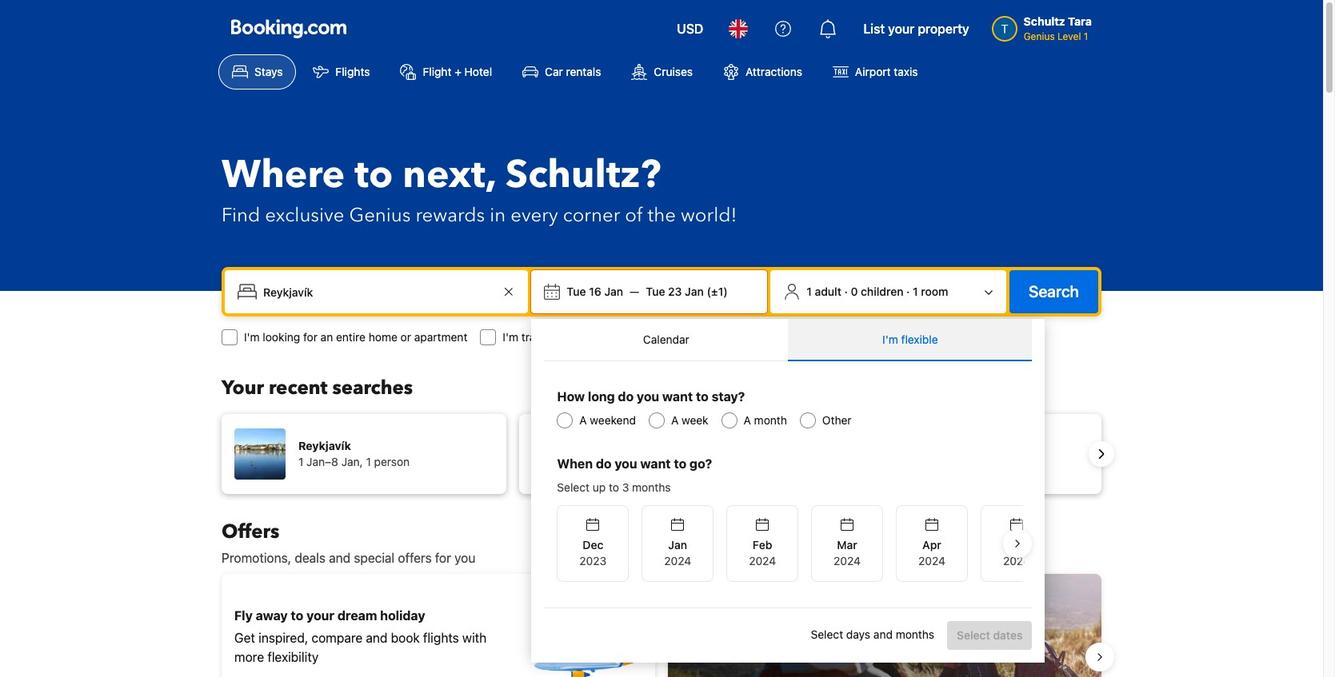 Task type: describe. For each thing, give the bounding box(es) containing it.
person inside reykjavík 1 jan–8 jan, 1 person
[[374, 455, 410, 469]]

jan 2024
[[665, 539, 692, 568]]

0 horizontal spatial 15%
[[714, 609, 742, 624]]

2 jan–8 from the left
[[604, 455, 636, 469]]

16
[[589, 285, 602, 299]]

1 left "go?"
[[664, 455, 669, 469]]

feb 2024
[[749, 539, 776, 568]]

1 jan–8 jan, 1 person
[[596, 455, 708, 469]]

select up to 3 months
[[557, 481, 671, 495]]

i'm flexible
[[883, 333, 939, 347]]

an
[[321, 331, 333, 344]]

may 2024
[[1004, 539, 1031, 568]]

home
[[369, 331, 398, 344]]

to left "go?"
[[674, 457, 687, 471]]

select dates
[[957, 629, 1023, 643]]

book
[[391, 632, 420, 646]]

and inside fly away to your dream holiday get inspired, compare and book flights with more flexibility
[[366, 632, 388, 646]]

the
[[648, 203, 676, 229]]

fly
[[235, 609, 253, 624]]

thousands
[[728, 632, 789, 646]]

or inside save 15% with late escape deals explore thousands of destinations worldwide and save 15% or more
[[827, 651, 839, 665]]

0 horizontal spatial or
[[401, 331, 411, 344]]

and inside offers promotions, deals and special offers for you
[[329, 551, 351, 566]]

2024 for may
[[1004, 555, 1031, 568]]

0
[[851, 285, 858, 299]]

fly away to your dream holiday image
[[531, 602, 643, 678]]

more inside fly away to your dream holiday get inspired, compare and book flights with more flexibility
[[235, 651, 264, 665]]

jan–8 inside reykjavík 1 jan–8 jan, 1 person
[[307, 455, 339, 469]]

genius inside schultz tara genius level 1
[[1024, 30, 1056, 42]]

in
[[490, 203, 506, 229]]

to left 3
[[609, 481, 619, 495]]

hotel
[[465, 65, 492, 78]]

1 vertical spatial want
[[641, 457, 671, 471]]

dec 2023
[[580, 539, 607, 568]]

save
[[769, 651, 795, 665]]

taxis
[[894, 65, 919, 78]]

cruises
[[654, 65, 693, 78]]

tue 16 jan button
[[561, 278, 630, 307]]

travelling
[[522, 331, 569, 344]]

schultz
[[1024, 14, 1066, 28]]

select days and months
[[811, 628, 935, 642]]

schultz tara genius level 1
[[1024, 14, 1093, 42]]

jan right 16
[[605, 285, 624, 299]]

schultz?
[[506, 149, 661, 202]]

region containing dec 2023
[[545, 499, 1053, 589]]

your recent searches
[[222, 375, 413, 402]]

1 right the when
[[596, 455, 601, 469]]

offers
[[222, 519, 280, 546]]

flight + hotel link
[[387, 54, 506, 90]]

stays link
[[219, 54, 297, 90]]

a week
[[672, 414, 709, 427]]

i'm flexible button
[[789, 319, 1033, 361]]

feb
[[753, 539, 773, 552]]

corner
[[563, 203, 621, 229]]

2024 for mar
[[834, 555, 861, 568]]

tue 16 jan — tue 23 jan (±1)
[[567, 285, 728, 299]]

1 left adult
[[807, 285, 812, 299]]

list
[[864, 22, 885, 36]]

2024 for feb
[[749, 555, 776, 568]]

rentals
[[566, 65, 601, 78]]

flight
[[423, 65, 452, 78]]

select dates button
[[948, 622, 1033, 651]]

exclusive
[[265, 203, 345, 229]]

1 down reykjavík
[[299, 455, 304, 469]]

and down deals at the bottom right
[[874, 628, 893, 642]]

may
[[1006, 539, 1028, 552]]

reykjavík 1 jan–8 jan, 1 person
[[299, 439, 410, 469]]

jan inside jan 2024
[[669, 539, 688, 552]]

calendar button
[[545, 319, 789, 361]]

2 · from the left
[[907, 285, 910, 299]]

0 vertical spatial do
[[618, 390, 634, 404]]

search
[[1029, 283, 1080, 301]]

tara
[[1069, 14, 1093, 28]]

calendar
[[643, 333, 690, 347]]

property
[[918, 22, 970, 36]]

flights
[[336, 65, 370, 78]]

flexible
[[902, 333, 939, 347]]

level
[[1058, 30, 1082, 42]]

stays
[[255, 65, 283, 78]]

escape
[[805, 609, 850, 624]]

1 horizontal spatial months
[[896, 628, 935, 642]]

booking.com image
[[231, 19, 347, 38]]

1 horizontal spatial 15%
[[799, 651, 824, 665]]

entire
[[336, 331, 366, 344]]

car rentals link
[[509, 54, 615, 90]]

jan, inside 1 jan–8 jan, 1 person link
[[639, 455, 661, 469]]

go?
[[690, 457, 713, 471]]

save 15% with late escape deals explore thousands of destinations worldwide and save 15% or more
[[681, 609, 887, 665]]

2023
[[580, 555, 607, 568]]

i'm
[[649, 331, 665, 344]]

weekend
[[590, 414, 636, 427]]

how
[[557, 390, 585, 404]]

airport taxis link
[[820, 54, 932, 90]]

2024 for jan
[[665, 555, 692, 568]]

list your property link
[[854, 10, 979, 48]]

of inside save 15% with late escape deals explore thousands of destinations worldwide and save 15% or more
[[792, 632, 804, 646]]

dec
[[583, 539, 604, 552]]

rewards
[[416, 203, 485, 229]]

1 tue from the left
[[567, 285, 586, 299]]

recent
[[269, 375, 328, 402]]

car
[[545, 65, 563, 78]]

destinations
[[807, 632, 878, 646]]

compare
[[312, 632, 363, 646]]

1 adult · 0 children · 1 room
[[807, 285, 949, 299]]

+
[[455, 65, 462, 78]]

group of friends hiking on a sunny day in the mountains image
[[668, 575, 1102, 678]]



Task type: vqa. For each thing, say whether or not it's contained in the screenshot.
17 December 2023 Checkbox
no



Task type: locate. For each thing, give the bounding box(es) containing it.
of down late
[[792, 632, 804, 646]]

23
[[668, 285, 682, 299]]

0 horizontal spatial your
[[307, 609, 335, 624]]

2024 down mar
[[834, 555, 861, 568]]

0 vertical spatial or
[[401, 331, 411, 344]]

searches
[[333, 375, 413, 402]]

to left "next,"
[[355, 149, 393, 202]]

1 jan, from the left
[[342, 455, 363, 469]]

2024 down 'may'
[[1004, 555, 1031, 568]]

with inside fly away to your dream holiday get inspired, compare and book flights with more flexibility
[[463, 632, 487, 646]]

2024
[[665, 555, 692, 568], [749, 555, 776, 568], [834, 555, 861, 568], [919, 555, 946, 568], [1004, 555, 1031, 568]]

adult
[[815, 285, 842, 299]]

week
[[682, 414, 709, 427]]

0 horizontal spatial i'm
[[244, 331, 260, 344]]

1 inside schultz tara genius level 1
[[1084, 30, 1089, 42]]

person
[[374, 455, 410, 469], [672, 455, 708, 469]]

away
[[256, 609, 288, 624]]

1 a from the left
[[580, 414, 587, 427]]

2 more from the left
[[842, 651, 872, 665]]

mar
[[838, 539, 858, 552]]

offers
[[398, 551, 432, 566]]

do right long at left bottom
[[618, 390, 634, 404]]

person down a week
[[672, 455, 708, 469]]

months
[[632, 481, 671, 495], [896, 628, 935, 642]]

0 horizontal spatial jan,
[[342, 455, 363, 469]]

1 horizontal spatial with
[[745, 609, 772, 624]]

jan–8 up 3
[[604, 455, 636, 469]]

1 2024 from the left
[[665, 555, 692, 568]]

you right offers
[[455, 551, 476, 566]]

or right home
[[401, 331, 411, 344]]

attractions
[[746, 65, 803, 78]]

i'm
[[244, 331, 260, 344], [503, 331, 519, 344], [883, 333, 899, 347]]

2 jan, from the left
[[639, 455, 661, 469]]

inspired,
[[259, 632, 308, 646]]

next image
[[1093, 445, 1112, 464]]

of inside where to next, schultz? find exclusive genius rewards in every corner of the world!
[[625, 203, 643, 229]]

apr 2024
[[919, 539, 946, 568]]

long
[[588, 390, 615, 404]]

late
[[775, 609, 802, 624]]

15%
[[714, 609, 742, 624], [799, 651, 824, 665]]

select for select up to 3 months
[[557, 481, 590, 495]]

0 vertical spatial want
[[663, 390, 693, 404]]

more inside save 15% with late escape deals explore thousands of destinations worldwide and save 15% or more
[[842, 651, 872, 665]]

1 more from the left
[[235, 651, 264, 665]]

when
[[557, 457, 593, 471]]

jan–8 down reykjavík
[[307, 455, 339, 469]]

2 a from the left
[[672, 414, 679, 427]]

do up up
[[596, 457, 612, 471]]

your inside fly away to your dream holiday get inspired, compare and book flights with more flexibility
[[307, 609, 335, 624]]

looking for i'm
[[263, 331, 300, 344]]

usd
[[677, 22, 704, 36]]

for for an
[[303, 331, 318, 344]]

jan,
[[342, 455, 363, 469], [639, 455, 661, 469]]

1 · from the left
[[845, 285, 848, 299]]

your right list
[[889, 22, 915, 36]]

0 horizontal spatial genius
[[349, 203, 411, 229]]

list your property
[[864, 22, 970, 36]]

save
[[681, 609, 711, 624]]

0 horizontal spatial person
[[374, 455, 410, 469]]

genius
[[1024, 30, 1056, 42], [349, 203, 411, 229]]

3
[[622, 481, 629, 495]]

to
[[355, 149, 393, 202], [696, 390, 709, 404], [674, 457, 687, 471], [609, 481, 619, 495], [291, 609, 304, 624]]

1 looking from the left
[[263, 331, 300, 344]]

and right deals
[[329, 551, 351, 566]]

a for a week
[[672, 414, 679, 427]]

1 vertical spatial 15%
[[799, 651, 824, 665]]

2 horizontal spatial i'm
[[883, 333, 899, 347]]

tab list containing calendar
[[545, 319, 1033, 363]]

0 vertical spatial months
[[632, 481, 671, 495]]

looking right i'm at the left of the page
[[668, 331, 706, 344]]

1 jan–8 from the left
[[307, 455, 339, 469]]

with right the book
[[463, 632, 487, 646]]

1 horizontal spatial flights
[[726, 331, 758, 344]]

0 horizontal spatial ·
[[845, 285, 848, 299]]

more down "days"
[[842, 651, 872, 665]]

children
[[861, 285, 904, 299]]

looking for i'm
[[668, 331, 706, 344]]

how long do you want to stay?
[[557, 390, 745, 404]]

more down get
[[235, 651, 264, 665]]

cruises link
[[618, 54, 707, 90]]

tue
[[567, 285, 586, 299], [646, 285, 666, 299]]

15% right save on the bottom right of the page
[[714, 609, 742, 624]]

for
[[303, 331, 318, 344], [572, 331, 586, 344], [709, 331, 723, 344], [435, 551, 451, 566]]

i'm travelling for work
[[503, 331, 614, 344]]

when do you want to go?
[[557, 457, 713, 471]]

next,
[[403, 149, 496, 202]]

i'm inside button
[[883, 333, 899, 347]]

more
[[235, 651, 264, 665], [842, 651, 872, 665]]

days
[[847, 628, 871, 642]]

1 person from the left
[[374, 455, 410, 469]]

your up compare
[[307, 609, 335, 624]]

0 horizontal spatial a
[[580, 414, 587, 427]]

a down how
[[580, 414, 587, 427]]

1 vertical spatial months
[[896, 628, 935, 642]]

to inside where to next, schultz? find exclusive genius rewards in every corner of the world!
[[355, 149, 393, 202]]

apr
[[923, 539, 942, 552]]

looking
[[263, 331, 300, 344], [668, 331, 706, 344]]

tue left 23
[[646, 285, 666, 299]]

dream
[[338, 609, 377, 624]]

i'm up your
[[244, 331, 260, 344]]

· right children
[[907, 285, 910, 299]]

1 vertical spatial you
[[615, 457, 638, 471]]

flights right the book
[[423, 632, 459, 646]]

0 horizontal spatial jan–8
[[307, 455, 339, 469]]

1 horizontal spatial looking
[[668, 331, 706, 344]]

your
[[222, 375, 264, 402]]

5 2024 from the left
[[1004, 555, 1031, 568]]

2 2024 from the left
[[749, 555, 776, 568]]

genius down schultz
[[1024, 30, 1056, 42]]

jan, inside reykjavík 1 jan–8 jan, 1 person
[[342, 455, 363, 469]]

1 down tara
[[1084, 30, 1089, 42]]

a left month
[[744, 414, 752, 427]]

of left the
[[625, 203, 643, 229]]

promotions,
[[222, 551, 291, 566]]

with inside save 15% with late escape deals explore thousands of destinations worldwide and save 15% or more
[[745, 609, 772, 624]]

airport taxis
[[856, 65, 919, 78]]

select left the dates on the bottom of page
[[957, 629, 991, 643]]

for for flights
[[709, 331, 723, 344]]

0 vertical spatial you
[[637, 390, 660, 404]]

attractions link
[[710, 54, 816, 90]]

months right "days"
[[896, 628, 935, 642]]

3 a from the left
[[744, 414, 752, 427]]

jan right 23
[[685, 285, 704, 299]]

flights inside fly away to your dream holiday get inspired, compare and book flights with more flexibility
[[423, 632, 459, 646]]

1 horizontal spatial your
[[889, 22, 915, 36]]

genius inside where to next, schultz? find exclusive genius rewards in every corner of the world!
[[349, 203, 411, 229]]

0 horizontal spatial looking
[[263, 331, 300, 344]]

region
[[209, 408, 1115, 501], [545, 499, 1053, 589], [209, 568, 1115, 678]]

1 vertical spatial of
[[792, 632, 804, 646]]

1 horizontal spatial or
[[827, 651, 839, 665]]

0 horizontal spatial tue
[[567, 285, 586, 299]]

1 horizontal spatial tue
[[646, 285, 666, 299]]

0 horizontal spatial select
[[557, 481, 590, 495]]

jan, up select up to 3 months
[[639, 455, 661, 469]]

to up week
[[696, 390, 709, 404]]

select for select days and months
[[811, 628, 844, 642]]

fly away to your dream holiday get inspired, compare and book flights with more flexibility
[[235, 609, 487, 665]]

2 horizontal spatial select
[[957, 629, 991, 643]]

airport
[[856, 65, 891, 78]]

and inside save 15% with late escape deals explore thousands of destinations worldwide and save 15% or more
[[744, 651, 765, 665]]

worldwide
[[681, 651, 740, 665]]

you inside offers promotions, deals and special offers for you
[[455, 551, 476, 566]]

find
[[222, 203, 260, 229]]

looking left an
[[263, 331, 300, 344]]

search button
[[1010, 271, 1099, 314]]

you
[[637, 390, 660, 404], [615, 457, 638, 471], [455, 551, 476, 566]]

·
[[845, 285, 848, 299], [907, 285, 910, 299]]

i'm left flexible
[[883, 333, 899, 347]]

a for a weekend
[[580, 414, 587, 427]]

or down destinations
[[827, 651, 839, 665]]

mar 2024
[[834, 539, 861, 568]]

you right long at left bottom
[[637, 390, 660, 404]]

special
[[354, 551, 395, 566]]

genius left rewards
[[349, 203, 411, 229]]

apartment
[[414, 331, 468, 344]]

with up 'thousands'
[[745, 609, 772, 624]]

15% right save in the right of the page
[[799, 651, 824, 665]]

2024 down feb at right bottom
[[749, 555, 776, 568]]

world!
[[681, 203, 737, 229]]

1 vertical spatial or
[[827, 651, 839, 665]]

0 horizontal spatial of
[[625, 203, 643, 229]]

work
[[589, 331, 614, 344]]

flights down (±1)
[[726, 331, 758, 344]]

0 horizontal spatial months
[[632, 481, 671, 495]]

tab list
[[545, 319, 1033, 363]]

0 vertical spatial 15%
[[714, 609, 742, 624]]

1 horizontal spatial i'm
[[503, 331, 519, 344]]

1 horizontal spatial genius
[[1024, 30, 1056, 42]]

flights link
[[300, 54, 384, 90]]

2 tue from the left
[[646, 285, 666, 299]]

want
[[663, 390, 693, 404], [641, 457, 671, 471]]

you up 3
[[615, 457, 638, 471]]

0 horizontal spatial with
[[463, 632, 487, 646]]

1 vertical spatial your
[[307, 609, 335, 624]]

other
[[823, 414, 852, 427]]

month
[[755, 414, 788, 427]]

2024 down apr
[[919, 555, 946, 568]]

1 horizontal spatial person
[[672, 455, 708, 469]]

1 horizontal spatial of
[[792, 632, 804, 646]]

1 horizontal spatial more
[[842, 651, 872, 665]]

deals
[[853, 609, 887, 624]]

1 vertical spatial with
[[463, 632, 487, 646]]

dates
[[994, 629, 1023, 643]]

0 vertical spatial genius
[[1024, 30, 1056, 42]]

to right away
[[291, 609, 304, 624]]

3 2024 from the left
[[834, 555, 861, 568]]

1 vertical spatial flights
[[423, 632, 459, 646]]

want up a week
[[663, 390, 693, 404]]

0 horizontal spatial more
[[235, 651, 264, 665]]

for down (±1)
[[709, 331, 723, 344]]

person down searches
[[374, 455, 410, 469]]

2 vertical spatial you
[[455, 551, 476, 566]]

1 adult · 0 children · 1 room button
[[777, 277, 1001, 307]]

i'm left travelling
[[503, 331, 519, 344]]

i'm looking for flights
[[649, 331, 758, 344]]

to inside fly away to your dream holiday get inspired, compare and book flights with more flexibility
[[291, 609, 304, 624]]

2024 up save on the bottom right of the page
[[665, 555, 692, 568]]

for left work
[[572, 331, 586, 344]]

for for work
[[572, 331, 586, 344]]

jan, down reykjavík
[[342, 455, 363, 469]]

0 horizontal spatial do
[[596, 457, 612, 471]]

1 horizontal spatial a
[[672, 414, 679, 427]]

or
[[401, 331, 411, 344], [827, 651, 839, 665]]

1 horizontal spatial jan,
[[639, 455, 661, 469]]

2 person from the left
[[672, 455, 708, 469]]

a for a month
[[744, 414, 752, 427]]

2 looking from the left
[[668, 331, 706, 344]]

person inside 1 jan–8 jan, 1 person link
[[672, 455, 708, 469]]

flights
[[726, 331, 758, 344], [423, 632, 459, 646]]

your inside "list your property" link
[[889, 22, 915, 36]]

select down the when
[[557, 481, 590, 495]]

every
[[511, 203, 558, 229]]

for inside offers promotions, deals and special offers for you
[[435, 551, 451, 566]]

your
[[889, 22, 915, 36], [307, 609, 335, 624]]

0 vertical spatial flights
[[726, 331, 758, 344]]

1 horizontal spatial do
[[618, 390, 634, 404]]

months down '1 jan–8 jan, 1 person'
[[632, 481, 671, 495]]

for left an
[[303, 331, 318, 344]]

0 vertical spatial with
[[745, 609, 772, 624]]

select inside button
[[957, 629, 991, 643]]

1 horizontal spatial jan–8
[[604, 455, 636, 469]]

a left week
[[672, 414, 679, 427]]

select for select dates
[[957, 629, 991, 643]]

where
[[222, 149, 345, 202]]

i'm looking for an entire home or apartment
[[244, 331, 468, 344]]

jan up save on the bottom right of the page
[[669, 539, 688, 552]]

flexibility
[[268, 651, 319, 665]]

i'm for i'm looking for an entire home or apartment
[[244, 331, 260, 344]]

1 down searches
[[366, 455, 371, 469]]

region containing fly away to your dream holiday
[[209, 568, 1115, 678]]

i'm for i'm flexible
[[883, 333, 899, 347]]

for right offers
[[435, 551, 451, 566]]

jan–8
[[307, 455, 339, 469], [604, 455, 636, 469]]

· left 0
[[845, 285, 848, 299]]

Where are you going? field
[[257, 278, 500, 307]]

and left the book
[[366, 632, 388, 646]]

and down 'thousands'
[[744, 651, 765, 665]]

your account menu schultz tara genius level 1 element
[[992, 7, 1099, 44]]

0 horizontal spatial flights
[[423, 632, 459, 646]]

4 2024 from the left
[[919, 555, 946, 568]]

i'm for i'm travelling for work
[[503, 331, 519, 344]]

1 left the room
[[913, 285, 919, 299]]

region containing reykjavík
[[209, 408, 1115, 501]]

up
[[593, 481, 606, 495]]

2024 for apr
[[919, 555, 946, 568]]

stay?
[[712, 390, 745, 404]]

where to next, schultz? find exclusive genius rewards in every corner of the world!
[[222, 149, 737, 229]]

select down escape
[[811, 628, 844, 642]]

get
[[235, 632, 255, 646]]

1 vertical spatial genius
[[349, 203, 411, 229]]

1 horizontal spatial select
[[811, 628, 844, 642]]

0 vertical spatial your
[[889, 22, 915, 36]]

1 vertical spatial do
[[596, 457, 612, 471]]

0 vertical spatial of
[[625, 203, 643, 229]]

a weekend
[[580, 414, 636, 427]]

2 horizontal spatial a
[[744, 414, 752, 427]]

1 horizontal spatial ·
[[907, 285, 910, 299]]

want left "go?"
[[641, 457, 671, 471]]

tue left 16
[[567, 285, 586, 299]]



